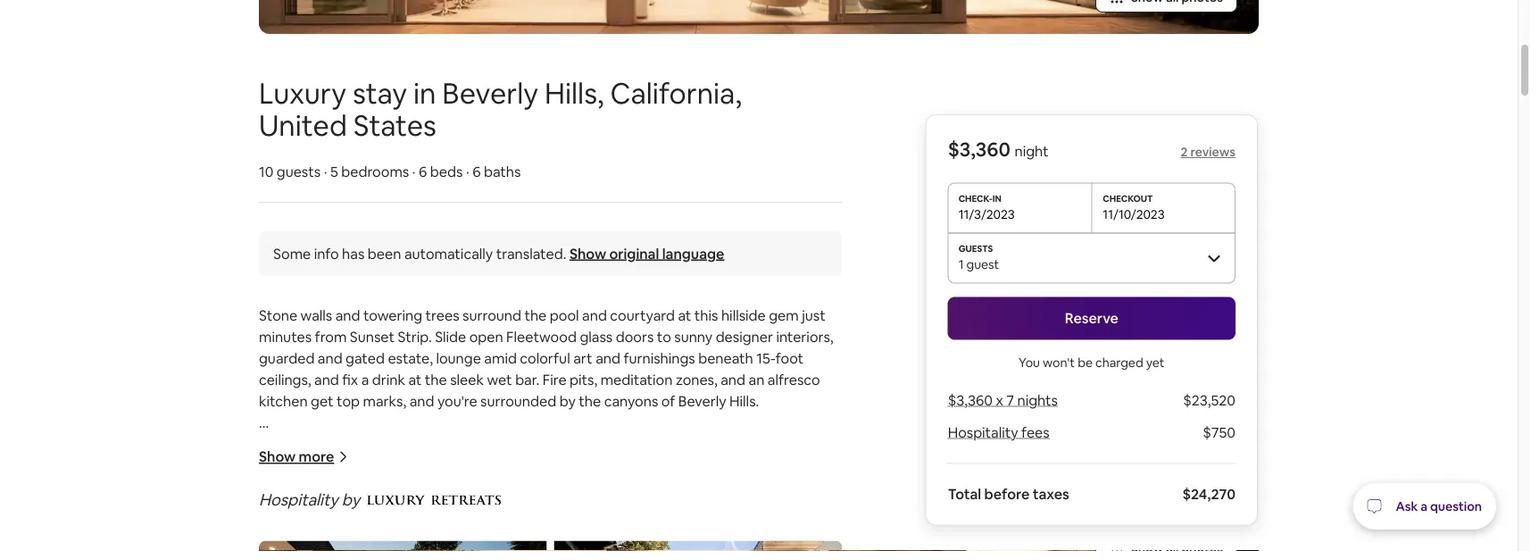 Task type: vqa. For each thing, say whether or not it's contained in the screenshot.
the rightmost Airbnb
no



Task type: locate. For each thing, give the bounding box(es) containing it.
in right 'stay'
[[414, 74, 436, 112]]

charged
[[1096, 354, 1144, 370]]

0 vertical spatial by
[[560, 392, 576, 410]]

bathroom
[[346, 499, 425, 517]]

luxury inside luxury stay in beverly hills, california, united states
[[259, 74, 347, 112]]

show
[[570, 244, 607, 263], [259, 448, 296, 466]]

glass
[[580, 328, 613, 346]]

night
[[1015, 142, 1049, 160]]

2 horizontal spatial the
[[579, 392, 601, 410]]

$3,360 left "x"
[[948, 391, 993, 410]]

colorful
[[520, 349, 570, 367]]

1 vertical spatial pool
[[740, 542, 769, 551]]

the zen estate image 1 image
[[259, 0, 1260, 34], [259, 541, 547, 551], [259, 541, 547, 551]]

luxury right ©
[[344, 435, 388, 453]]

1 left guest
[[959, 256, 964, 272]]

a inside stone walls and towering trees surround the pool and courtyard at this hillside gem just minutes from sunset strip. slide open fleetwood glass doors to sunny designer interiors, guarded and gated estate, lounge amid colorful art and furnishings beneath 15-foot ceilings, and fix a drink at the sleek wet bar. fire pits, meditation zones, and an alfresco kitchen get top marks, and you're surrounded by the canyons of beverly hills.
[[361, 370, 369, 389]]

3 · from the left
[[466, 162, 470, 181]]

and left the you're
[[410, 392, 434, 410]]

hospitality down "x"
[[948, 423, 1019, 442]]

0 horizontal spatial beverly
[[442, 74, 539, 112]]

2 horizontal spatial ·
[[466, 162, 470, 181]]

pool
[[550, 306, 579, 324], [740, 542, 769, 551]]

stand-
[[644, 521, 686, 539]]

stay
[[353, 74, 407, 112]]

0 vertical spatial pool
[[550, 306, 579, 324]]

hospitality fees button
[[948, 423, 1050, 442]]

0 horizontal spatial 1
[[330, 521, 336, 539]]

1 $3,360 from the top
[[948, 137, 1011, 162]]

1 horizontal spatial a
[[1421, 498, 1428, 515]]

0 horizontal spatial to
[[657, 328, 672, 346]]

guests
[[277, 162, 321, 181]]

2 $3,360 from the top
[[948, 391, 993, 410]]

1 horizontal spatial 1
[[959, 256, 964, 272]]

luxury
[[259, 74, 347, 112], [344, 435, 388, 453]]

closet,
[[448, 542, 491, 551]]

1 horizontal spatial pool
[[740, 542, 769, 551]]

the zen estate image 2 image
[[554, 541, 843, 551], [554, 541, 843, 551]]

the up fleetwood
[[525, 306, 547, 324]]

by up -
[[342, 489, 360, 510]]

2 reviews button
[[1181, 144, 1236, 160]]

0 vertical spatial a
[[361, 370, 369, 389]]

bathtub,
[[259, 542, 315, 551]]

marks,
[[363, 392, 407, 410]]

1 vertical spatial 1
[[330, 521, 336, 539]]

1 horizontal spatial beverly
[[679, 392, 727, 410]]

2
[[1181, 144, 1189, 160]]

0 vertical spatial beverly
[[442, 74, 539, 112]]

minutes
[[259, 328, 312, 346]]

1 horizontal spatial hospitality
[[948, 423, 1019, 442]]

get
[[311, 392, 334, 410]]

luxury down the airbnb luxe image
[[259, 74, 347, 112]]

master:
[[347, 521, 396, 539]]

be
[[1078, 354, 1093, 370]]

and down glass
[[596, 349, 621, 367]]

1 horizontal spatial at
[[678, 306, 692, 324]]

show left original
[[570, 244, 607, 263]]

by inside stone walls and towering trees surround the pool and courtyard at this hillside gem just minutes from sunset strip. slide open fleetwood glass doors to sunny designer interiors, guarded and gated estate, lounge amid colorful art and furnishings beneath 15-foot ceilings, and fix a drink at the sleek wet bar. fire pits, meditation zones, and an alfresco kitchen get top marks, and you're surrounded by the canyons of beverly hills.
[[560, 392, 576, 410]]

0 horizontal spatial ·
[[324, 162, 327, 181]]

ensuite
[[492, 521, 540, 539]]

1 vertical spatial to
[[722, 542, 737, 551]]

$3,360 x 7 nights button
[[948, 391, 1058, 410]]

the up the you're
[[425, 370, 447, 389]]

0 vertical spatial hospitality
[[948, 423, 1019, 442]]

by down the fire
[[560, 392, 576, 410]]

and right shower
[[776, 521, 801, 539]]

yet
[[1147, 354, 1165, 370]]

11/10/2023
[[1103, 206, 1165, 222]]

in inside luxury stay in beverly hills, california, united states
[[414, 74, 436, 112]]

to up furnishings
[[657, 328, 672, 346]]

1 vertical spatial the
[[425, 370, 447, 389]]

·
[[324, 162, 327, 181], [412, 162, 416, 181], [466, 162, 470, 181]]

in down size
[[433, 542, 444, 551]]

guest
[[967, 256, 1000, 272]]

1 vertical spatial a
[[1421, 498, 1428, 515]]

with
[[612, 521, 641, 539]]

1 vertical spatial in
[[433, 542, 444, 551]]

luxury retreats image
[[367, 495, 506, 505]]

7
[[1007, 391, 1015, 410]]

the
[[525, 306, 547, 324], [425, 370, 447, 389], [579, 392, 601, 410]]

2 vertical spatial the
[[579, 392, 601, 410]]

an
[[749, 370, 765, 389]]

in
[[414, 74, 436, 112], [433, 542, 444, 551]]

&
[[333, 499, 342, 517]]

estate,
[[388, 349, 433, 367]]

pool up fleetwood
[[550, 306, 579, 324]]

1 horizontal spatial to
[[722, 542, 737, 551]]

and up glass
[[582, 306, 607, 324]]

· left beds
[[412, 162, 416, 181]]

and down from
[[318, 349, 343, 367]]

to down shower
[[722, 542, 737, 551]]

©
[[328, 435, 341, 453]]

bar.
[[516, 370, 540, 389]]

show original language button
[[570, 244, 725, 263]]

0 vertical spatial luxury
[[259, 74, 347, 112]]

$3,360
[[948, 137, 1011, 162], [948, 391, 993, 410]]

luxury stay in beverly hills, california, united states
[[259, 74, 742, 144]]

0 vertical spatial 1
[[959, 256, 964, 272]]

reserve
[[1065, 309, 1119, 327]]

1 vertical spatial beverly
[[679, 392, 727, 410]]

0 vertical spatial at
[[678, 306, 692, 324]]

a right fix
[[361, 370, 369, 389]]

pool down shower
[[740, 542, 769, 551]]

0 horizontal spatial 6
[[419, 162, 427, 181]]

0 horizontal spatial pool
[[550, 306, 579, 324]]

0 vertical spatial $3,360
[[948, 137, 1011, 162]]

0 horizontal spatial by
[[342, 489, 360, 510]]

ask
[[1397, 498, 1419, 515]]

television,
[[560, 542, 628, 551]]

0 vertical spatial in
[[414, 74, 436, 112]]

interiors,
[[777, 328, 834, 346]]

6 left beds
[[419, 162, 427, 181]]

towering
[[364, 306, 423, 324]]

$3,360 left night
[[948, 137, 1011, 162]]

1 horizontal spatial by
[[560, 392, 576, 410]]

to
[[657, 328, 672, 346], [722, 542, 737, 551]]

taxes
[[1033, 485, 1070, 503]]

10
[[259, 162, 274, 181]]

pool inside stone walls and towering trees surround the pool and courtyard at this hillside gem just minutes from sunset strip. slide open fleetwood glass doors to sunny designer interiors, guarded and gated estate, lounge amid colorful art and furnishings beneath 15-foot ceilings, and fix a drink at the sleek wet bar. fire pits, meditation zones, and an alfresco kitchen get top marks, and you're surrounded by the canyons of beverly hills.
[[550, 306, 579, 324]]

1 vertical spatial $3,360
[[948, 391, 993, 410]]

beverly up baths
[[442, 74, 539, 112]]

2 6 from the left
[[473, 162, 481, 181]]

0 horizontal spatial the
[[425, 370, 447, 389]]

beverly inside luxury stay in beverly hills, california, united states
[[442, 74, 539, 112]]

some
[[273, 244, 311, 263]]

6 left baths
[[473, 162, 481, 181]]

· left 5
[[324, 162, 327, 181]]

0 vertical spatial the
[[525, 306, 547, 324]]

a right ask
[[1421, 498, 1428, 515]]

hills.
[[730, 392, 760, 410]]

this
[[695, 306, 719, 324]]

0 vertical spatial show
[[570, 244, 607, 263]]

1
[[959, 256, 964, 272], [330, 521, 336, 539]]

airbnb luxe image
[[259, 20, 322, 49]]

fees
[[1022, 423, 1050, 442]]

in inside bedroom & bathroom • bedroom 1 - master: king size bed, ensuite bathroom with stand-alone shower and bathtub, dual vanity, walk-in closet, fireplace, television, direct access to pool
[[433, 542, 444, 551]]

gated
[[346, 349, 385, 367]]

beverly down zones,
[[679, 392, 727, 410]]

and up get
[[314, 370, 339, 389]]

0 horizontal spatial at
[[409, 370, 422, 389]]

· right beds
[[466, 162, 470, 181]]

amid
[[484, 349, 517, 367]]

$24,270
[[1183, 485, 1236, 503]]

1 horizontal spatial ·
[[412, 162, 416, 181]]

stone
[[259, 306, 298, 324]]

0 horizontal spatial hospitality
[[259, 489, 338, 510]]

at left this
[[678, 306, 692, 324]]

automatically
[[405, 244, 493, 263]]

show left more
[[259, 448, 296, 466]]

beneath
[[699, 349, 754, 367]]

$23,520
[[1184, 391, 1236, 410]]

hillside
[[722, 306, 766, 324]]

$3,360 x 7 nights
[[948, 391, 1058, 410]]

1 vertical spatial show
[[259, 448, 296, 466]]

1 inside popup button
[[959, 256, 964, 272]]

top
[[337, 392, 360, 410]]

at down estate,
[[409, 370, 422, 389]]

pool inside bedroom & bathroom • bedroom 1 - master: king size bed, ensuite bathroom with stand-alone shower and bathtub, dual vanity, walk-in closet, fireplace, television, direct access to pool
[[740, 542, 769, 551]]

furnishings
[[624, 349, 696, 367]]

shower
[[725, 521, 773, 539]]

just
[[802, 306, 826, 324]]

1 vertical spatial hospitality
[[259, 489, 338, 510]]

1 vertical spatial by
[[342, 489, 360, 510]]

hospitality up bedroom
[[259, 489, 338, 510]]

walk-
[[396, 542, 433, 551]]

the down pits, on the left bottom of page
[[579, 392, 601, 410]]

1 horizontal spatial 6
[[473, 162, 481, 181]]

more
[[299, 448, 334, 466]]

bedroom & bathroom • bedroom 1 - master: king size bed, ensuite bathroom with stand-alone shower and bathtub, dual vanity, walk-in closet, fireplace, television, direct access to pool
[[259, 499, 804, 551]]

you
[[1019, 354, 1041, 370]]

0 vertical spatial to
[[657, 328, 672, 346]]

0 horizontal spatial a
[[361, 370, 369, 389]]

1 left -
[[330, 521, 336, 539]]



Task type: describe. For each thing, give the bounding box(es) containing it.
surround
[[463, 306, 522, 324]]

fire
[[543, 370, 567, 389]]

drink
[[372, 370, 405, 389]]

hospitality for hospitality by
[[259, 489, 338, 510]]

sunset
[[350, 328, 395, 346]]

$3,360 for $3,360 night
[[948, 137, 1011, 162]]

direct
[[631, 542, 672, 551]]

bedrooms
[[341, 162, 409, 181]]

designer
[[716, 328, 773, 346]]

and down the "beneath"
[[721, 370, 746, 389]]

1 · from the left
[[324, 162, 327, 181]]

kitchen
[[259, 392, 308, 410]]

trees
[[426, 306, 460, 324]]

show more
[[259, 448, 334, 466]]

baths
[[484, 162, 521, 181]]

question
[[1431, 498, 1483, 515]]

$3,360 for $3,360 x 7 nights
[[948, 391, 993, 410]]

show more button
[[259, 448, 349, 466]]

original
[[610, 244, 659, 263]]

and inside bedroom & bathroom • bedroom 1 - master: king size bed, ensuite bathroom with stand-alone shower and bathtub, dual vanity, walk-in closet, fireplace, television, direct access to pool
[[776, 521, 801, 539]]

1 vertical spatial luxury
[[344, 435, 388, 453]]

art
[[574, 349, 593, 367]]

total
[[948, 485, 982, 503]]

x
[[996, 391, 1004, 410]]

bed,
[[460, 521, 489, 539]]

1 6 from the left
[[419, 162, 427, 181]]

ask a question button
[[1354, 483, 1497, 530]]

2 reviews
[[1181, 144, 1236, 160]]

beverly inside stone walls and towering trees surround the pool and courtyard at this hillside gem just minutes from sunset strip. slide open fleetwood glass doors to sunny designer interiors, guarded and gated estate, lounge amid colorful art and furnishings beneath 15-foot ceilings, and fix a drink at the sleek wet bar. fire pits, meditation zones, and an alfresco kitchen get top marks, and you're surrounded by the canyons of beverly hills.
[[679, 392, 727, 410]]

of
[[662, 392, 676, 410]]

size
[[432, 521, 457, 539]]

reserve button
[[948, 297, 1236, 340]]

foot
[[776, 349, 804, 367]]

1 horizontal spatial the
[[525, 306, 547, 324]]

retreats.
[[391, 435, 450, 453]]

fireplace,
[[494, 542, 557, 551]]

1 horizontal spatial show
[[570, 244, 607, 263]]

1 guest
[[959, 256, 1000, 272]]

10 guests · 5 bedrooms · 6 beds · 6 baths
[[259, 162, 521, 181]]

zones,
[[676, 370, 718, 389]]

•
[[259, 521, 263, 539]]

wet
[[487, 370, 512, 389]]

guarded
[[259, 349, 315, 367]]

0 horizontal spatial show
[[259, 448, 296, 466]]

some info has been automatically translated. show original language
[[273, 244, 725, 263]]

1 guest button
[[948, 233, 1236, 283]]

stone walls and towering trees surround the pool and courtyard at this hillside gem just minutes from sunset strip. slide open fleetwood glass doors to sunny designer interiors, guarded and gated estate, lounge amid colorful art and furnishings beneath 15-foot ceilings, and fix a drink at the sleek wet bar. fire pits, meditation zones, and an alfresco kitchen get top marks, and you're surrounded by the canyons of beverly hills.
[[259, 306, 837, 410]]

courtyard
[[610, 306, 675, 324]]

bedroom
[[259, 499, 329, 517]]

total before taxes
[[948, 485, 1070, 503]]

translated.
[[496, 244, 567, 263]]

15-
[[757, 349, 776, 367]]

surrounded
[[481, 392, 557, 410]]

hospitality for hospitality fees
[[948, 423, 1019, 442]]

$750
[[1204, 423, 1236, 442]]

2 · from the left
[[412, 162, 416, 181]]

info
[[314, 244, 339, 263]]

to inside bedroom & bathroom • bedroom 1 - master: king size bed, ensuite bathroom with stand-alone shower and bathtub, dual vanity, walk-in closet, fireplace, television, direct access to pool
[[722, 542, 737, 551]]

-
[[339, 521, 344, 539]]

$3,360 night
[[948, 137, 1049, 162]]

dual
[[318, 542, 348, 551]]

united states
[[259, 106, 437, 144]]

access
[[675, 542, 719, 551]]

1 vertical spatial at
[[409, 370, 422, 389]]

gem
[[769, 306, 799, 324]]

has
[[342, 244, 365, 263]]

ceilings,
[[259, 370, 311, 389]]

language
[[663, 244, 725, 263]]

all
[[453, 435, 469, 453]]

beds
[[430, 162, 463, 181]]

fleetwood
[[507, 328, 577, 346]]

reserved.
[[513, 435, 575, 453]]

open
[[470, 328, 503, 346]]

rights
[[472, 435, 510, 453]]

king
[[399, 521, 429, 539]]

pits,
[[570, 370, 598, 389]]

a inside button
[[1421, 498, 1428, 515]]

sleek
[[450, 370, 484, 389]]

11/3/2023
[[959, 206, 1015, 222]]

vanity,
[[351, 542, 393, 551]]

copyright © luxury retreats. all rights reserved.
[[259, 435, 575, 453]]

to inside stone walls and towering trees surround the pool and courtyard at this hillside gem just minutes from sunset strip. slide open fleetwood glass doors to sunny designer interiors, guarded and gated estate, lounge amid colorful art and furnishings beneath 15-foot ceilings, and fix a drink at the sleek wet bar. fire pits, meditation zones, and an alfresco kitchen get top marks, and you're surrounded by the canyons of beverly hills.
[[657, 328, 672, 346]]

bathroom
[[543, 521, 609, 539]]

hills,
[[545, 74, 604, 112]]

1 inside bedroom & bathroom • bedroom 1 - master: king size bed, ensuite bathroom with stand-alone shower and bathtub, dual vanity, walk-in closet, fireplace, television, direct access to pool
[[330, 521, 336, 539]]

alone
[[686, 521, 722, 539]]

sunny
[[675, 328, 713, 346]]

doors
[[616, 328, 654, 346]]

hospitality by
[[259, 489, 360, 510]]

from
[[315, 328, 347, 346]]

won't
[[1043, 354, 1076, 370]]

nights
[[1018, 391, 1058, 410]]

been
[[368, 244, 401, 263]]

alfresco
[[768, 370, 821, 389]]

and up from
[[336, 306, 360, 324]]

canyons
[[604, 392, 659, 410]]



